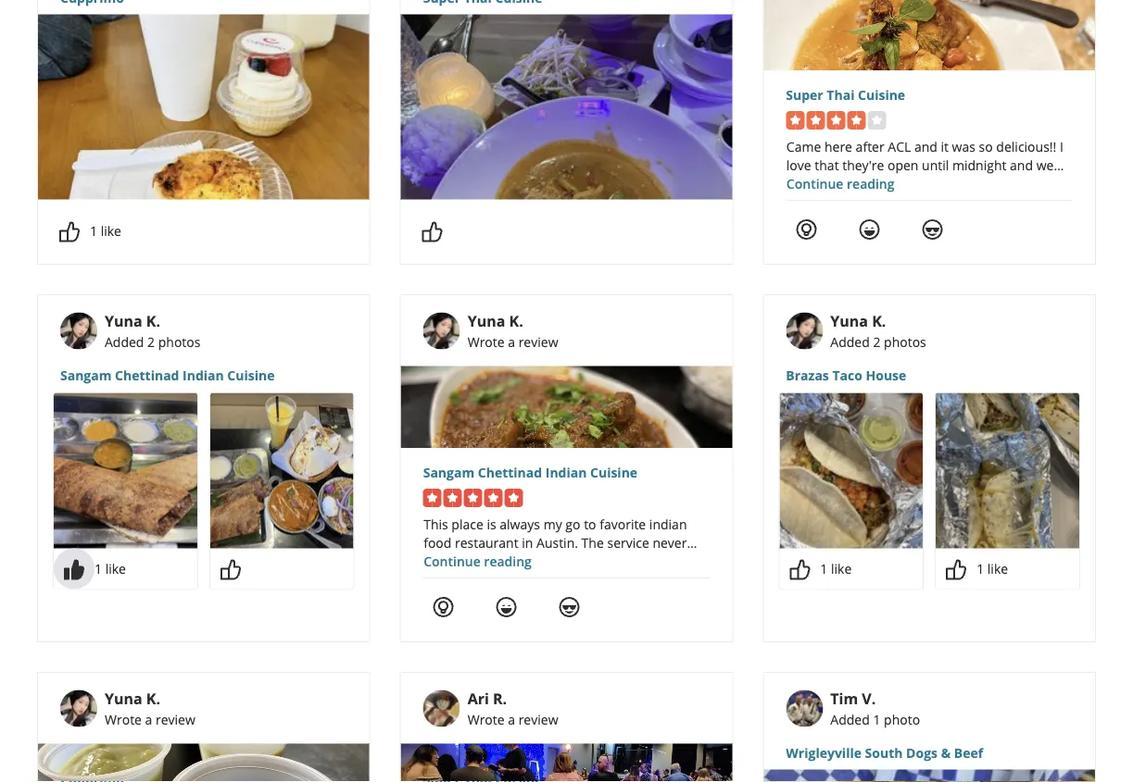 Task type: vqa. For each thing, say whether or not it's contained in the screenshot.
Home Services's services
no



Task type: locate. For each thing, give the bounding box(es) containing it.
continue reading down 4 star rating image
[[786, 175, 894, 192]]

1 horizontal spatial cuisine
[[590, 464, 638, 481]]

0 horizontal spatial 24 funny v2 image
[[495, 597, 518, 619]]

yuna k. added 2 photos
[[105, 311, 201, 351], [830, 311, 926, 351]]

0 horizontal spatial photos
[[158, 333, 201, 351]]

continue reading button down 4 star rating image
[[786, 175, 894, 192]]

photo of ari r. image
[[423, 691, 460, 728]]

0 vertical spatial 24 funny v2 image
[[858, 219, 880, 241]]

0 vertical spatial 24 useful v2 image
[[795, 219, 817, 241]]

1 horizontal spatial 24 funny v2 image
[[858, 219, 880, 241]]

1
[[90, 223, 97, 240], [95, 561, 102, 578], [820, 561, 828, 578], [977, 561, 984, 578], [873, 711, 881, 729]]

1 like
[[90, 223, 121, 240], [95, 561, 126, 578], [820, 561, 852, 578], [977, 561, 1008, 578]]

0 vertical spatial yuna k. wrote a review
[[468, 311, 558, 351]]

brazas taco house
[[786, 367, 906, 385]]

open photo lightbox image
[[54, 393, 197, 549], [210, 393, 354, 549], [780, 393, 923, 549], [936, 393, 1079, 549]]

1 horizontal spatial sangam
[[423, 464, 475, 481]]

review
[[519, 333, 558, 351], [156, 711, 195, 729], [519, 711, 558, 729]]

chettinad
[[115, 367, 179, 385], [478, 464, 542, 481]]

yuna
[[105, 311, 142, 331], [468, 311, 505, 331], [830, 311, 868, 331], [105, 689, 142, 709]]

0 horizontal spatial continue
[[423, 553, 480, 570]]

like
[[101, 223, 121, 240], [105, 561, 126, 578], [831, 561, 852, 578], [987, 561, 1008, 578]]

1 horizontal spatial chettinad
[[478, 464, 542, 481]]

photos for house
[[884, 333, 926, 351]]

continue down 4 star rating image
[[786, 175, 843, 192]]

0 vertical spatial continue reading
[[786, 175, 894, 192]]

24 funny v2 image left 24 cool v2 image
[[858, 219, 880, 241]]

1 horizontal spatial yuna k. wrote a review
[[468, 311, 558, 351]]

24 useful v2 image for 24 cool v2 icon's '24 funny v2' icon
[[432, 597, 455, 619]]

brazas
[[786, 367, 829, 385]]

yuna k. wrote a review
[[468, 311, 558, 351], [105, 689, 195, 729]]

1 horizontal spatial continue
[[786, 175, 843, 192]]

photo of tim v. image
[[786, 691, 823, 728]]

0 vertical spatial sangam chettinad indian cuisine link
[[60, 367, 347, 385]]

0 vertical spatial indian
[[183, 367, 224, 385]]

wrote
[[468, 333, 505, 351], [105, 711, 142, 729], [468, 711, 505, 729]]

2
[[147, 333, 155, 351], [873, 333, 881, 351]]

1 horizontal spatial yuna k. added 2 photos
[[830, 311, 926, 351]]

24 cool v2 image
[[558, 597, 581, 619]]

0 vertical spatial sangam
[[60, 367, 112, 385]]

1 for 4th open photo lightbox from right
[[95, 561, 102, 578]]

review inside ari r. wrote a review
[[519, 711, 558, 729]]

sangam
[[60, 367, 112, 385], [423, 464, 475, 481]]

0 horizontal spatial cuisine
[[227, 367, 275, 385]]

reading
[[846, 175, 894, 192], [484, 553, 531, 570]]

4 open photo lightbox image from the left
[[936, 393, 1079, 549]]

continue for the leftmost the continue reading button
[[423, 553, 480, 570]]

1 vertical spatial reading
[[484, 553, 531, 570]]

&
[[941, 745, 951, 763]]

1 vertical spatial 24 funny v2 image
[[495, 597, 518, 619]]

1 photos from the left
[[158, 333, 201, 351]]

continue reading button
[[786, 175, 894, 192], [423, 553, 531, 570]]

continue down 5 star rating image
[[423, 553, 480, 570]]

like feed item image
[[58, 221, 81, 243], [421, 221, 443, 243], [63, 559, 85, 582], [219, 559, 242, 582], [789, 559, 811, 582], [945, 559, 967, 582]]

yuna k. link
[[105, 311, 160, 331], [468, 311, 523, 331], [830, 311, 886, 331], [105, 689, 160, 709]]

0 horizontal spatial chettinad
[[115, 367, 179, 385]]

2 2 from the left
[[873, 333, 881, 351]]

reading down 4 star rating image
[[846, 175, 894, 192]]

sangam chettinad indian cuisine
[[60, 367, 275, 385], [423, 464, 638, 481]]

wrigleyville south dogs & beef
[[786, 745, 983, 763]]

1 vertical spatial cuisine
[[227, 367, 275, 385]]

1 horizontal spatial sangam chettinad indian cuisine link
[[423, 463, 710, 482]]

a
[[508, 333, 515, 351], [145, 711, 152, 729], [508, 711, 515, 729]]

tim v. added 1 photo
[[830, 689, 920, 729]]

1 vertical spatial 24 useful v2 image
[[432, 597, 455, 619]]

2 horizontal spatial cuisine
[[858, 86, 905, 103]]

24 funny v2 image left 24 cool v2 icon
[[495, 597, 518, 619]]

reading down 5 star rating image
[[484, 553, 531, 570]]

1 horizontal spatial photos
[[884, 333, 926, 351]]

1 for 2nd open photo lightbox from right
[[820, 561, 828, 578]]

0 vertical spatial continue
[[786, 175, 843, 192]]

added
[[105, 333, 144, 351], [830, 333, 870, 351], [830, 711, 870, 729]]

wrote inside ari r. wrote a review
[[468, 711, 505, 729]]

reading for the leftmost the continue reading button
[[484, 553, 531, 570]]

2 photos from the left
[[884, 333, 926, 351]]

indian
[[183, 367, 224, 385], [545, 464, 587, 481]]

added inside tim v. added 1 photo
[[830, 711, 870, 729]]

0 vertical spatial chettinad
[[115, 367, 179, 385]]

1 horizontal spatial sangam chettinad indian cuisine
[[423, 464, 638, 481]]

continue reading
[[786, 175, 894, 192], [423, 553, 531, 570]]

2 vertical spatial cuisine
[[590, 464, 638, 481]]

continue
[[786, 175, 843, 192], [423, 553, 480, 570]]

south
[[865, 745, 903, 763]]

0 horizontal spatial yuna k. wrote a review
[[105, 689, 195, 729]]

2 yuna k. added 2 photos from the left
[[830, 311, 926, 351]]

continue reading button down 5 star rating image
[[423, 553, 531, 570]]

5 star rating image
[[423, 489, 523, 508]]

photo of yuna k. image
[[60, 313, 97, 350], [423, 313, 460, 350], [786, 313, 823, 350], [60, 691, 97, 728]]

k.
[[146, 311, 160, 331], [509, 311, 523, 331], [872, 311, 886, 331], [146, 689, 160, 709]]

1 horizontal spatial continue reading
[[786, 175, 894, 192]]

1 2 from the left
[[147, 333, 155, 351]]

24 funny v2 image
[[858, 219, 880, 241], [495, 597, 518, 619]]

1 vertical spatial continue reading
[[423, 553, 531, 570]]

continue reading down 5 star rating image
[[423, 553, 531, 570]]

0 horizontal spatial 2
[[147, 333, 155, 351]]

1 vertical spatial continue reading button
[[423, 553, 531, 570]]

1 vertical spatial sangam chettinad indian cuisine
[[423, 464, 638, 481]]

1 horizontal spatial reading
[[846, 175, 894, 192]]

1 vertical spatial indian
[[545, 464, 587, 481]]

0 horizontal spatial yuna k. added 2 photos
[[105, 311, 201, 351]]

1 vertical spatial continue
[[423, 553, 480, 570]]

0 horizontal spatial continue reading button
[[423, 553, 531, 570]]

1 horizontal spatial continue reading button
[[786, 175, 894, 192]]

24 funny v2 image for 24 cool v2 icon
[[495, 597, 518, 619]]

0 vertical spatial cuisine
[[858, 86, 905, 103]]

0 horizontal spatial sangam
[[60, 367, 112, 385]]

1 vertical spatial yuna k. wrote a review
[[105, 689, 195, 729]]

1 horizontal spatial 24 useful v2 image
[[795, 219, 817, 241]]

0 vertical spatial sangam chettinad indian cuisine
[[60, 367, 275, 385]]

0 vertical spatial reading
[[846, 175, 894, 192]]

cuisine
[[858, 86, 905, 103], [227, 367, 275, 385], [590, 464, 638, 481]]

2 for taco
[[873, 333, 881, 351]]

0 horizontal spatial 24 useful v2 image
[[432, 597, 455, 619]]

sangam chettinad indian cuisine link
[[60, 367, 347, 385], [423, 463, 710, 482]]

0 horizontal spatial continue reading
[[423, 553, 531, 570]]

photos
[[158, 333, 201, 351], [884, 333, 926, 351]]

24 useful v2 image
[[795, 219, 817, 241], [432, 597, 455, 619]]

continue for top the continue reading button
[[786, 175, 843, 192]]

1 yuna k. added 2 photos from the left
[[105, 311, 201, 351]]

0 horizontal spatial reading
[[484, 553, 531, 570]]

1 horizontal spatial 2
[[873, 333, 881, 351]]

super thai cuisine link
[[786, 85, 1073, 104]]



Task type: describe. For each thing, give the bounding box(es) containing it.
added for taco
[[830, 333, 870, 351]]

thai
[[827, 86, 855, 103]]

tim
[[830, 689, 858, 709]]

24 funny v2 image for 24 cool v2 image
[[858, 219, 880, 241]]

taco
[[832, 367, 862, 385]]

0 horizontal spatial sangam chettinad indian cuisine link
[[60, 367, 347, 385]]

ari r. wrote a review
[[468, 689, 558, 729]]

24 cool v2 image
[[921, 219, 944, 241]]

r.
[[493, 689, 507, 709]]

added for south
[[830, 711, 870, 729]]

like for 2nd open photo lightbox from right
[[831, 561, 852, 578]]

beef
[[954, 745, 983, 763]]

ari r. link
[[468, 689, 507, 709]]

2 for chettinad
[[147, 333, 155, 351]]

1 inside tim v. added 1 photo
[[873, 711, 881, 729]]

super
[[786, 86, 823, 103]]

reading for top the continue reading button
[[846, 175, 894, 192]]

ari
[[468, 689, 489, 709]]

yuna k. added 2 photos for taco
[[830, 311, 926, 351]]

0 vertical spatial continue reading button
[[786, 175, 894, 192]]

3 open photo lightbox image from the left
[[780, 393, 923, 549]]

like for 1st open photo lightbox from right
[[987, 561, 1008, 578]]

wrigleyville south dogs & beef link
[[786, 745, 1073, 763]]

tim v. link
[[830, 689, 876, 709]]

0 horizontal spatial sangam chettinad indian cuisine
[[60, 367, 275, 385]]

1 vertical spatial chettinad
[[478, 464, 542, 481]]

a inside ari r. wrote a review
[[508, 711, 515, 729]]

yuna k. added 2 photos for chettinad
[[105, 311, 201, 351]]

1 horizontal spatial indian
[[545, 464, 587, 481]]

cuisine inside super thai cuisine link
[[858, 86, 905, 103]]

1 vertical spatial sangam
[[423, 464, 475, 481]]

0 horizontal spatial indian
[[183, 367, 224, 385]]

v.
[[862, 689, 876, 709]]

photos for indian
[[158, 333, 201, 351]]

dogs
[[906, 745, 938, 763]]

24 useful v2 image for '24 funny v2' icon associated with 24 cool v2 image
[[795, 219, 817, 241]]

added for chettinad
[[105, 333, 144, 351]]

2 open photo lightbox image from the left
[[210, 393, 354, 549]]

4 star rating image
[[786, 111, 886, 130]]

continue reading for the leftmost the continue reading button
[[423, 553, 531, 570]]

1 vertical spatial sangam chettinad indian cuisine link
[[423, 463, 710, 482]]

brazas taco house link
[[786, 367, 1073, 385]]

1 for 1st open photo lightbox from right
[[977, 561, 984, 578]]

continue reading for top the continue reading button
[[786, 175, 894, 192]]

super thai cuisine
[[786, 86, 905, 103]]

wrigleyville
[[786, 745, 862, 763]]

photo
[[884, 711, 920, 729]]

house
[[866, 367, 906, 385]]

like for 4th open photo lightbox from right
[[105, 561, 126, 578]]

1 open photo lightbox image from the left
[[54, 393, 197, 549]]



